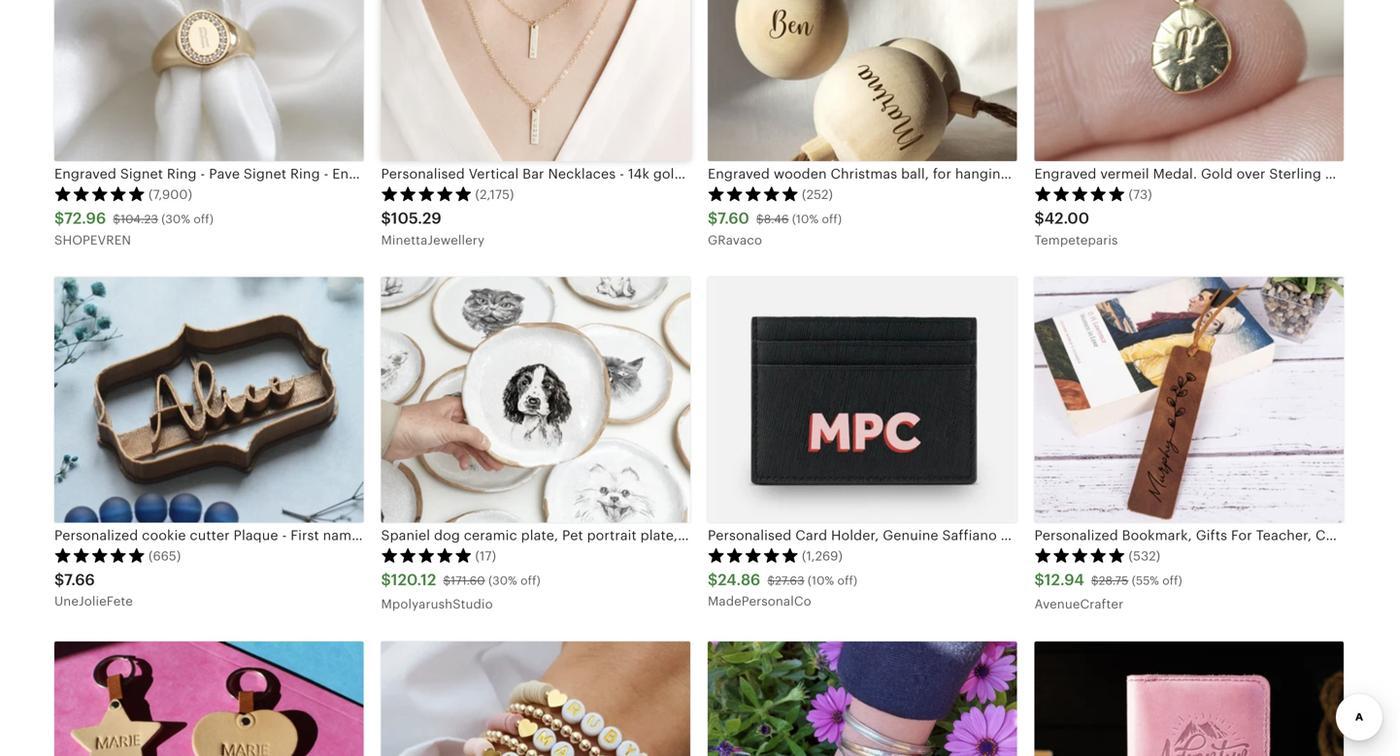 Task type: describe. For each thing, give the bounding box(es) containing it.
heart custom bead bracelet, personalized jewelry gifts for her, name heishi bracelet, gift for kids, gifts for women image
[[381, 642, 691, 757]]

$ 120.12 $ 171.60 (30% off)
[[381, 572, 541, 589]]

7.66
[[64, 572, 95, 589]]

(2,175)
[[475, 187, 514, 202]]

24.86
[[718, 572, 761, 589]]

5 out of 5 stars image for 72.96
[[54, 186, 146, 202]]

$ inside $ 105.29 minettajewellery
[[381, 210, 391, 227]]

(532)
[[1129, 549, 1161, 564]]

passport holder / cover for women pink personalized cute passport custom engraved leather travel gift small christmas gift, leather gift image
[[1035, 642, 1344, 757]]

28.75
[[1099, 574, 1129, 587]]

42.00
[[1045, 210, 1090, 227]]

engraved
[[1035, 166, 1097, 182]]

off) for 72.96
[[194, 213, 214, 226]]

5 out of 5 stars image for 105.29
[[381, 186, 472, 202]]

$ 7.66 unejoliefete
[[54, 572, 133, 609]]

(30% for 72.96
[[161, 213, 190, 226]]

off) for 120.12
[[521, 574, 541, 587]]

$ inside $ 12.94 $ 28.75 (55% off)
[[1091, 574, 1099, 587]]

5 out of 5 stars image for 7.66
[[54, 548, 146, 563]]

(665)
[[149, 549, 181, 564]]

over
[[1237, 166, 1266, 182]]

5 out of 5 stars image for 42.00
[[1035, 186, 1126, 202]]

shopevren
[[54, 233, 131, 247]]

12.94
[[1045, 572, 1085, 589]]

$ 72.96 $ 104.23 (30% off) shopevren
[[54, 210, 214, 247]]

171.60
[[451, 574, 485, 587]]

luck
[[1370, 166, 1399, 182]]

engraved wooden christmas ball, for hanging on the christmas tree, christmas tree ball can be personalized with a name or saying image
[[708, 0, 1017, 161]]

medal.
[[1153, 166, 1198, 182]]

27.63
[[775, 574, 805, 587]]

personalised vertical bar necklaces - 14k gold fill, rose gold, silver necklace - name necklace - initial necklace - gold necklace gift image
[[381, 0, 691, 161]]

7.60
[[718, 210, 750, 227]]

5 out of 5 stars image up 120.12
[[381, 548, 472, 563]]

sterling
[[1270, 166, 1322, 182]]

minettajewellery
[[381, 233, 485, 247]]

vermeil
[[1101, 166, 1150, 182]]

personalized cookie cutter plaque - first name cookie cutter. cookie cutter plate. birthday cookie cutter. baptism babyshower cookie cutter image
[[54, 277, 364, 523]]



Task type: locate. For each thing, give the bounding box(es) containing it.
(30% inside $ 120.12 $ 171.60 (30% off)
[[489, 574, 518, 587]]

off) inside '$ 7.60 $ 8.46 (10% off) gravaco'
[[822, 213, 842, 226]]

5 out of 5 stars image up the 7.66
[[54, 548, 146, 563]]

$ inside $ 7.66 unejoliefete
[[54, 572, 64, 589]]

5 out of 5 stars image for 7.60
[[708, 186, 799, 202]]

unejoliefete
[[54, 595, 133, 609]]

off) right 171.60
[[521, 574, 541, 587]]

off) inside $ 24.86 $ 27.63 (10% off) madepersonalco
[[838, 574, 858, 587]]

$ 105.29 minettajewellery
[[381, 210, 485, 247]]

mpolyarushstudio
[[381, 597, 493, 612]]

engraved vermeil medal. gold over sterling silver. lucky amulet image
[[1035, 0, 1344, 161]]

off)
[[194, 213, 214, 226], [822, 213, 842, 226], [521, 574, 541, 587], [838, 574, 858, 587], [1163, 574, 1183, 587]]

avenuecrafter
[[1035, 597, 1124, 612]]

madepersonalco
[[708, 595, 812, 609]]

spaniel dog ceramic plate, pet portrait plate, custom 8 in plate, pet partner gift, animal pet dish, decorative plate, christmas gift image
[[381, 277, 691, 523]]

gold
[[1201, 166, 1233, 182]]

(10% down (1,269)
[[808, 574, 835, 587]]

gravaco
[[708, 233, 762, 247]]

5 out of 5 stars image up 105.29
[[381, 186, 472, 202]]

$ 24.86 $ 27.63 (10% off) madepersonalco
[[708, 572, 858, 609]]

personalised card holder, genuine saffiano leather, monogrammed leather credit card wallet, personalised, wedding gift ideas, shadow text image
[[708, 277, 1017, 523]]

(10% inside $ 24.86 $ 27.63 (10% off) madepersonalco
[[808, 574, 835, 587]]

5 out of 5 stars image up 24.86
[[708, 548, 799, 563]]

off) for 7.60
[[822, 213, 842, 226]]

$ inside $ 42.00 tempeteparis
[[1035, 210, 1045, 227]]

5 out of 5 stars image up 12.94
[[1035, 548, 1126, 563]]

tempeteparis
[[1035, 233, 1118, 247]]

(73)
[[1129, 187, 1153, 202]]

off) inside $ 72.96 $ 104.23 (30% off) shopevren
[[194, 213, 214, 226]]

1 vertical spatial (10%
[[808, 574, 835, 587]]

custom star keyfob from leather with name, personalized leather keyfob,  house warming gift, christmas gift, stocking filler image
[[54, 642, 364, 757]]

104.23
[[121, 213, 158, 226]]

(7,900)
[[149, 187, 192, 202]]

(10% for 7.60
[[792, 213, 819, 226]]

72.96
[[64, 210, 106, 227]]

$
[[54, 210, 64, 227], [381, 210, 391, 227], [708, 210, 718, 227], [1035, 210, 1045, 227], [113, 213, 121, 226], [756, 213, 764, 226], [54, 572, 64, 589], [381, 572, 391, 589], [708, 572, 718, 589], [1035, 572, 1045, 589], [443, 574, 451, 587], [768, 574, 775, 587], [1091, 574, 1099, 587]]

$ 12.94 $ 28.75 (55% off)
[[1035, 572, 1183, 589]]

(17)
[[475, 549, 496, 564]]

$ inside $ 120.12 $ 171.60 (30% off)
[[443, 574, 451, 587]]

0 vertical spatial (10%
[[792, 213, 819, 226]]

off) down (252)
[[822, 213, 842, 226]]

120.12
[[391, 572, 436, 589]]

5 out of 5 stars image for 24.86
[[708, 548, 799, 563]]

(30% for 120.12
[[489, 574, 518, 587]]

(30% inside $ 72.96 $ 104.23 (30% off) shopevren
[[161, 213, 190, 226]]

off) right (55%
[[1163, 574, 1183, 587]]

bangle bracelet for women, birthstone jewelry, silver bangle bracelet, mother's day gift, personalized gifts, unique jewelry, wife gift image
[[708, 642, 1017, 757]]

0 vertical spatial (30%
[[161, 213, 190, 226]]

(30% down (17)
[[489, 574, 518, 587]]

(10% for 24.86
[[808, 574, 835, 587]]

engraved vermeil medal. gold over sterling silver. luck
[[1035, 166, 1399, 182]]

(1,269)
[[802, 549, 843, 564]]

off) down (1,269)
[[838, 574, 858, 587]]

5 out of 5 stars image up 7.60
[[708, 186, 799, 202]]

(10% inside '$ 7.60 $ 8.46 (10% off) gravaco'
[[792, 213, 819, 226]]

$ 7.60 $ 8.46 (10% off) gravaco
[[708, 210, 842, 247]]

8.46
[[764, 213, 789, 226]]

(55%
[[1132, 574, 1160, 587]]

0 horizontal spatial (30%
[[161, 213, 190, 226]]

silver.
[[1326, 166, 1366, 182]]

off) for 12.94
[[1163, 574, 1183, 587]]

5 out of 5 stars image down engraved
[[1035, 186, 1126, 202]]

off) right the 104.23
[[194, 213, 214, 226]]

105.29
[[391, 210, 442, 227]]

5 out of 5 stars image up "72.96"
[[54, 186, 146, 202]]

(252)
[[802, 187, 833, 202]]

$ 42.00 tempeteparis
[[1035, 210, 1118, 247]]

1 vertical spatial (30%
[[489, 574, 518, 587]]

off) inside $ 12.94 $ 28.75 (55% off)
[[1163, 574, 1183, 587]]

(10% down (252)
[[792, 213, 819, 226]]

(30%
[[161, 213, 190, 226], [489, 574, 518, 587]]

engraved signet ring - pave signet ring - engraved gold ring - 14k gold vermeil or sterling silver - personalized gift for her - graduation image
[[54, 0, 364, 161]]

1 horizontal spatial (30%
[[489, 574, 518, 587]]

off) for 24.86
[[838, 574, 858, 587]]

personalized bookmark, gifts for teacher, custom leather bookmark, gifts for readers, cute bookmark, gift for women, aesthetic bookmark image
[[1035, 277, 1344, 523]]

(10%
[[792, 213, 819, 226], [808, 574, 835, 587]]

(30% down "(7,900)"
[[161, 213, 190, 226]]

5 out of 5 stars image
[[54, 186, 146, 202], [381, 186, 472, 202], [708, 186, 799, 202], [1035, 186, 1126, 202], [54, 548, 146, 563], [381, 548, 472, 563], [708, 548, 799, 563], [1035, 548, 1126, 563]]

off) inside $ 120.12 $ 171.60 (30% off)
[[521, 574, 541, 587]]



Task type: vqa. For each thing, say whether or not it's contained in the screenshot.
$ inside $ 105.29 minettajewellery
yes



